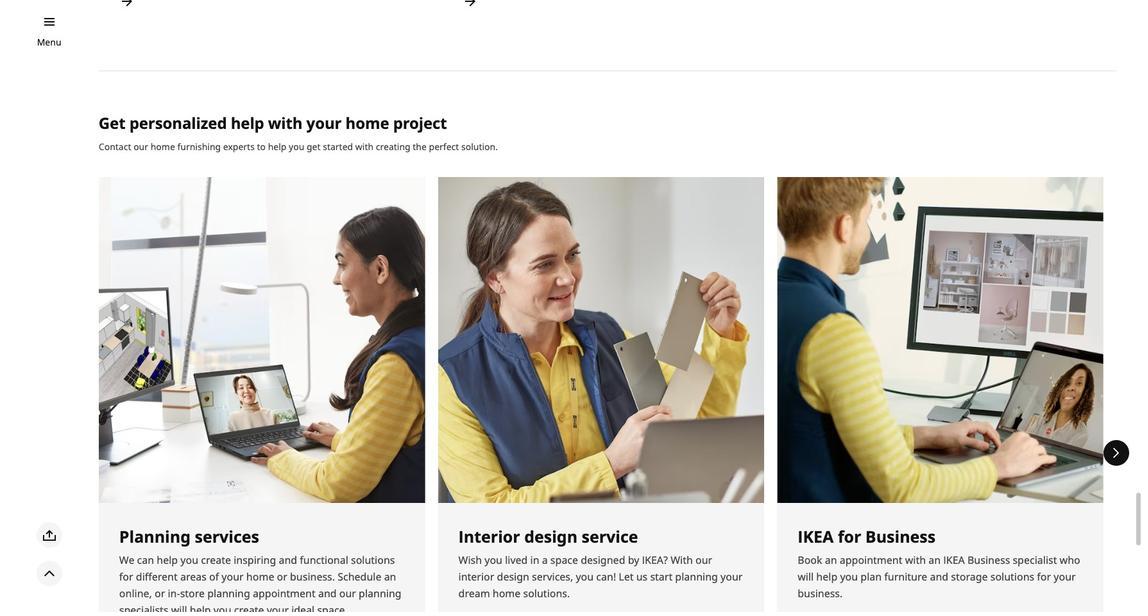 Task type: locate. For each thing, give the bounding box(es) containing it.
perfect
[[429, 140, 459, 153]]

0 horizontal spatial our
[[134, 140, 148, 153]]

for down specialist
[[1037, 570, 1051, 584]]

you up areas
[[181, 553, 198, 568]]

can!
[[596, 570, 616, 584]]

will
[[798, 570, 814, 584], [171, 604, 187, 612]]

different
[[136, 570, 178, 584]]

the
[[413, 140, 427, 153]]

0 vertical spatial solutions
[[351, 553, 395, 568]]

0 horizontal spatial appointment
[[253, 587, 316, 601]]

create up of
[[201, 553, 231, 568]]

appointment up ideal
[[253, 587, 316, 601]]

planning down the schedule
[[359, 587, 402, 601]]

0 vertical spatial ikea
[[798, 526, 834, 548]]

1 horizontal spatial create
[[234, 604, 264, 612]]

design
[[524, 526, 578, 548], [497, 570, 529, 584]]

ikea for business book an appointment with an ikea business specialist who will help you plan furniture and storage solutions for your business.
[[798, 526, 1081, 601]]

1 vertical spatial will
[[171, 604, 187, 612]]

our right with
[[696, 553, 713, 568]]

you left the lived
[[485, 553, 503, 568]]

and up space.
[[318, 587, 337, 601]]

design down the lived
[[497, 570, 529, 584]]

contact our home furnishing experts to help you get started with creating the perfect solution.
[[99, 140, 498, 153]]

business
[[866, 526, 936, 548], [968, 553, 1010, 568]]

start
[[650, 570, 673, 584]]

you inside ikea for business book an appointment with an ikea business specialist who will help you plan furniture and storage solutions for your business.
[[840, 570, 858, 584]]

2 horizontal spatial and
[[930, 570, 949, 584]]

planning inside interior design service wish you lived in a space designed by ikea? with our interior design services, you can! let us start planning your dream home solutions.
[[675, 570, 718, 584]]

0 vertical spatial business.
[[290, 570, 335, 584]]

solutions
[[351, 553, 395, 568], [991, 570, 1035, 584]]

home
[[346, 112, 389, 133], [151, 140, 175, 153], [246, 570, 274, 584], [493, 587, 521, 601]]

0 horizontal spatial solutions
[[351, 553, 395, 568]]

an
[[825, 553, 837, 568], [929, 553, 941, 568], [384, 570, 396, 584]]

1 horizontal spatial with
[[355, 140, 374, 153]]

our down the schedule
[[339, 587, 356, 601]]

you left plan
[[840, 570, 858, 584]]

solutions.
[[523, 587, 570, 601]]

planning services we can help you create inspiring and functional solutions for different areas of your home or business.  schedule an online, or in-store planning appointment and our planning specialists will help you create your ideal space.
[[119, 526, 402, 612]]

solutions inside ikea for business book an appointment with an ikea business specialist who will help you plan furniture and storage solutions for your business.
[[991, 570, 1035, 584]]

for inside 'planning services we can help you create inspiring and functional solutions for different areas of your home or business.  schedule an online, or in-store planning appointment and our planning specialists will help you create your ideal space.'
[[119, 570, 133, 584]]

ikea
[[798, 526, 834, 548], [944, 553, 965, 568]]

business up storage
[[968, 553, 1010, 568]]

help
[[231, 112, 264, 133], [268, 140, 287, 153], [157, 553, 178, 568], [817, 570, 838, 584], [190, 604, 211, 612]]

2 vertical spatial our
[[339, 587, 356, 601]]

home right dream
[[493, 587, 521, 601]]

your inside interior design service wish you lived in a space designed by ikea? with our interior design services, you can! let us start planning your dream home solutions.
[[721, 570, 743, 584]]

ikea up "book"
[[798, 526, 834, 548]]

services,
[[532, 570, 573, 584]]

and left storage
[[930, 570, 949, 584]]

1 horizontal spatial planning
[[359, 587, 402, 601]]

1 horizontal spatial or
[[277, 570, 287, 584]]

create
[[201, 553, 231, 568], [234, 604, 264, 612]]

space.
[[317, 604, 348, 612]]

0 horizontal spatial an
[[384, 570, 396, 584]]

appointment
[[840, 553, 903, 568], [253, 587, 316, 601]]

your
[[307, 112, 342, 133], [222, 570, 244, 584], [721, 570, 743, 584], [1054, 570, 1076, 584], [267, 604, 289, 612]]

in
[[530, 553, 540, 568]]

dream
[[459, 587, 490, 601]]

help up experts
[[231, 112, 264, 133]]

with
[[268, 112, 303, 133], [355, 140, 374, 153], [905, 553, 926, 568]]

1 horizontal spatial and
[[318, 587, 337, 601]]

1 horizontal spatial solutions
[[991, 570, 1035, 584]]

who
[[1060, 553, 1081, 568]]

2 horizontal spatial for
[[1037, 570, 1051, 584]]

business.
[[290, 570, 335, 584], [798, 587, 843, 601]]

0 vertical spatial create
[[201, 553, 231, 568]]

design up a at the left of the page
[[524, 526, 578, 548]]

0 horizontal spatial business
[[866, 526, 936, 548]]

1 vertical spatial ikea
[[944, 553, 965, 568]]

online,
[[119, 587, 152, 601]]

will inside 'planning services we can help you create inspiring and functional solutions for different areas of your home or business.  schedule an online, or in-store planning appointment and our planning specialists will help you create your ideal space.'
[[171, 604, 187, 612]]

or
[[277, 570, 287, 584], [155, 587, 165, 601]]

0 vertical spatial with
[[268, 112, 303, 133]]

home down inspiring
[[246, 570, 274, 584]]

for down we at left bottom
[[119, 570, 133, 584]]

1 horizontal spatial an
[[825, 553, 837, 568]]

1 vertical spatial our
[[696, 553, 713, 568]]

business. down "book"
[[798, 587, 843, 601]]

services
[[195, 526, 259, 548]]

solution.
[[461, 140, 498, 153]]

us
[[636, 570, 648, 584]]

1 vertical spatial business.
[[798, 587, 843, 601]]

for up plan
[[838, 526, 862, 548]]

ikea up storage
[[944, 553, 965, 568]]

1 horizontal spatial our
[[339, 587, 356, 601]]

you
[[289, 140, 304, 153], [181, 553, 198, 568], [485, 553, 503, 568], [576, 570, 594, 584], [840, 570, 858, 584], [214, 604, 231, 612]]

solutions down specialist
[[991, 570, 1035, 584]]

appointment up plan
[[840, 553, 903, 568]]

service
[[582, 526, 638, 548]]

0 horizontal spatial business.
[[290, 570, 335, 584]]

1 vertical spatial appointment
[[253, 587, 316, 601]]

0 horizontal spatial will
[[171, 604, 187, 612]]

1 vertical spatial and
[[930, 570, 949, 584]]

2 horizontal spatial with
[[905, 553, 926, 568]]

business. down functional
[[290, 570, 335, 584]]

and
[[279, 553, 297, 568], [930, 570, 949, 584], [318, 587, 337, 601]]

help right to
[[268, 140, 287, 153]]

2 horizontal spatial planning
[[675, 570, 718, 584]]

0 vertical spatial appointment
[[840, 553, 903, 568]]

0 horizontal spatial or
[[155, 587, 165, 601]]

create down inspiring
[[234, 604, 264, 612]]

planning
[[675, 570, 718, 584], [207, 587, 250, 601], [359, 587, 402, 601]]

home down the personalized
[[151, 140, 175, 153]]

0 vertical spatial and
[[279, 553, 297, 568]]

help up different
[[157, 553, 178, 568]]

store
[[180, 587, 205, 601]]

will down "book"
[[798, 570, 814, 584]]

business up "furniture"
[[866, 526, 936, 548]]

experts
[[223, 140, 255, 153]]

0 vertical spatial our
[[134, 140, 148, 153]]

1 vertical spatial with
[[355, 140, 374, 153]]

1 vertical spatial create
[[234, 604, 264, 612]]

1 horizontal spatial business
[[968, 553, 1010, 568]]

solutions up the schedule
[[351, 553, 395, 568]]

menu
[[37, 36, 61, 48]]

0 vertical spatial will
[[798, 570, 814, 584]]

planning down with
[[675, 570, 718, 584]]

will down 'in-'
[[171, 604, 187, 612]]

with up contact our home furnishing experts to help you get started with creating the perfect solution.
[[268, 112, 303, 133]]

help down "book"
[[817, 570, 838, 584]]

in-
[[168, 587, 180, 601]]

your inside ikea for business book an appointment with an ikea business specialist who will help you plan furniture and storage solutions for your business.
[[1054, 570, 1076, 584]]

for
[[838, 526, 862, 548], [119, 570, 133, 584], [1037, 570, 1051, 584]]

and right inspiring
[[279, 553, 297, 568]]

our
[[134, 140, 148, 153], [696, 553, 713, 568], [339, 587, 356, 601]]

with right started
[[355, 140, 374, 153]]

started
[[323, 140, 353, 153]]

creating
[[376, 140, 411, 153]]

1 vertical spatial or
[[155, 587, 165, 601]]

0 horizontal spatial with
[[268, 112, 303, 133]]

1 horizontal spatial will
[[798, 570, 814, 584]]

space
[[551, 553, 578, 568]]

with up "furniture"
[[905, 553, 926, 568]]

0 horizontal spatial for
[[119, 570, 133, 584]]

2 vertical spatial with
[[905, 553, 926, 568]]

2 horizontal spatial our
[[696, 553, 713, 568]]

0 horizontal spatial create
[[201, 553, 231, 568]]

1 vertical spatial solutions
[[991, 570, 1035, 584]]

our right contact
[[134, 140, 148, 153]]

ikea?
[[642, 553, 668, 568]]

get
[[307, 140, 321, 153]]

1 horizontal spatial business.
[[798, 587, 843, 601]]

1 horizontal spatial appointment
[[840, 553, 903, 568]]

planning down of
[[207, 587, 250, 601]]

home up creating
[[346, 112, 389, 133]]

you down of
[[214, 604, 231, 612]]



Task type: describe. For each thing, give the bounding box(es) containing it.
business. inside 'planning services we can help you create inspiring and functional solutions for different areas of your home or business.  schedule an online, or in-store planning appointment and our planning specialists will help you create your ideal space.'
[[290, 570, 335, 584]]

0 vertical spatial design
[[524, 526, 578, 548]]

0 vertical spatial or
[[277, 570, 287, 584]]

project
[[393, 112, 447, 133]]

get personalized help with your home project
[[99, 112, 447, 133]]

plan
[[861, 570, 882, 584]]

help inside ikea for business book an appointment with an ikea business specialist who will help you plan furniture and storage solutions for your business.
[[817, 570, 838, 584]]

0 vertical spatial business
[[866, 526, 936, 548]]

areas
[[180, 570, 207, 584]]

our inside interior design service wish you lived in a space designed by ikea? with our interior design services, you can! let us start planning your dream home solutions.
[[696, 553, 713, 568]]

designed
[[581, 553, 625, 568]]

to
[[257, 140, 266, 153]]

get
[[99, 112, 125, 133]]

functional
[[300, 553, 348, 568]]

personalized
[[129, 112, 227, 133]]

1 horizontal spatial ikea
[[944, 553, 965, 568]]

a
[[542, 553, 548, 568]]

an ikea employee working on a laptop, chatting with customers. image
[[1117, 177, 1142, 503]]

1 horizontal spatial for
[[838, 526, 862, 548]]

menu button
[[37, 35, 61, 49]]

an ikea employee and a customer sitting and planning a kitchen via a video call. image
[[99, 177, 425, 503]]

schedule
[[338, 570, 382, 584]]

with inside ikea for business book an appointment with an ikea business specialist who will help you plan furniture and storage solutions for your business.
[[905, 553, 926, 568]]

by
[[628, 553, 639, 568]]

storage
[[951, 570, 988, 584]]

with
[[671, 553, 693, 568]]

0 horizontal spatial and
[[279, 553, 297, 568]]

interior
[[459, 526, 520, 548]]

interior
[[459, 570, 494, 584]]

0 horizontal spatial planning
[[207, 587, 250, 601]]

2 vertical spatial and
[[318, 587, 337, 601]]

1 vertical spatial design
[[497, 570, 529, 584]]

can
[[137, 553, 154, 568]]

our inside 'planning services we can help you create inspiring and functional solutions for different areas of your home or business.  schedule an online, or in-store planning appointment and our planning specialists will help you create your ideal space.'
[[339, 587, 356, 601]]

an inside 'planning services we can help you create inspiring and functional solutions for different areas of your home or business.  schedule an online, or in-store planning appointment and our planning specialists will help you create your ideal space.'
[[384, 570, 396, 584]]

let
[[619, 570, 634, 584]]

solutions inside 'planning services we can help you create inspiring and functional solutions for different areas of your home or business.  schedule an online, or in-store planning appointment and our planning specialists will help you create your ideal space.'
[[351, 553, 395, 568]]

interior design service wish you lived in a space designed by ikea? with our interior design services, you can! let us start planning your dream home solutions.
[[459, 526, 743, 601]]

specialists
[[119, 604, 168, 612]]

you left can!
[[576, 570, 594, 584]]

0 horizontal spatial ikea
[[798, 526, 834, 548]]

home inside interior design service wish you lived in a space designed by ikea? with our interior design services, you can! let us start planning your dream home solutions.
[[493, 587, 521, 601]]

an interior design expert having a video call with a customer designing a living room. image
[[438, 177, 765, 503]]

specialist
[[1013, 553, 1057, 568]]

business. inside ikea for business book an appointment with an ikea business specialist who will help you plan furniture and storage solutions for your business.
[[798, 587, 843, 601]]

ideal
[[291, 604, 315, 612]]

help down store
[[190, 604, 211, 612]]

furniture
[[885, 570, 928, 584]]

book
[[798, 553, 823, 568]]

home inside 'planning services we can help you create inspiring and functional solutions for different areas of your home or business.  schedule an online, or in-store planning appointment and our planning specialists will help you create your ideal space.'
[[246, 570, 274, 584]]

appointment inside ikea for business book an appointment with an ikea business specialist who will help you plan furniture and storage solutions for your business.
[[840, 553, 903, 568]]

of
[[209, 570, 219, 584]]

planning
[[119, 526, 191, 548]]

appointment inside 'planning services we can help you create inspiring and functional solutions for different areas of your home or business.  schedule an online, or in-store planning appointment and our planning specialists will help you create your ideal space.'
[[253, 587, 316, 601]]

2 horizontal spatial an
[[929, 553, 941, 568]]

and inside ikea for business book an appointment with an ikea business specialist who will help you plan furniture and storage solutions for your business.
[[930, 570, 949, 584]]

contact
[[99, 140, 131, 153]]

wish
[[459, 553, 482, 568]]

lived
[[505, 553, 528, 568]]

1 vertical spatial business
[[968, 553, 1010, 568]]

inspiring
[[234, 553, 276, 568]]

we
[[119, 553, 134, 568]]

you left 'get'
[[289, 140, 304, 153]]

will inside ikea for business book an appointment with an ikea business specialist who will help you plan furniture and storage solutions for your business.
[[798, 570, 814, 584]]

furnishing
[[177, 140, 221, 153]]



Task type: vqa. For each thing, say whether or not it's contained in the screenshot.
YOUR
yes



